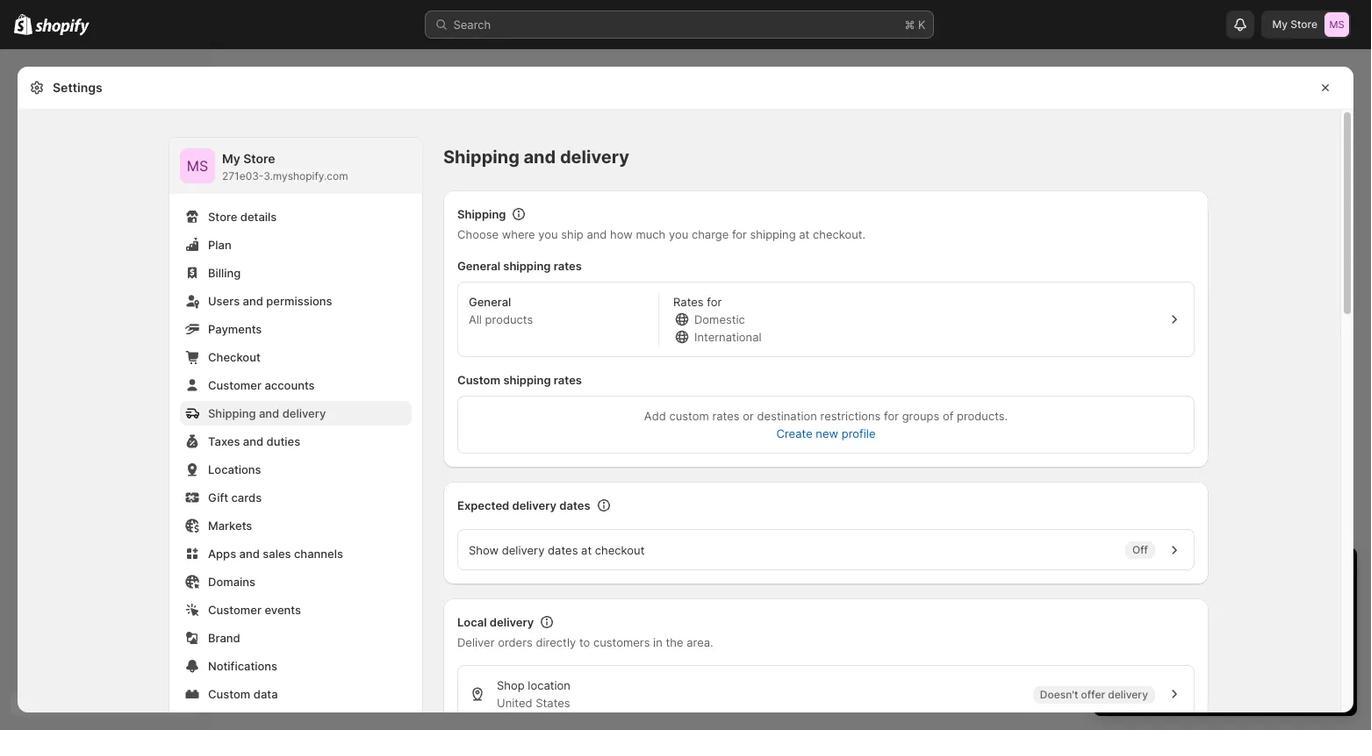 Task type: vqa. For each thing, say whether or not it's contained in the screenshot.
checkout
yes



Task type: describe. For each thing, give the bounding box(es) containing it.
$50 app store credit
[[1126, 630, 1236, 645]]

k
[[919, 18, 926, 32]]

general for all
[[469, 295, 511, 309]]

taxes
[[208, 435, 240, 449]]

trial
[[1265, 564, 1296, 585]]

in inside dropdown button
[[1204, 564, 1219, 585]]

2 vertical spatial your
[[1215, 680, 1237, 693]]

for inside 3 days left in your trial element
[[1204, 613, 1219, 627]]

first 3 months for $1/month
[[1126, 613, 1273, 627]]

expected delivery dates
[[457, 499, 591, 513]]

location
[[528, 679, 571, 693]]

custom shipping rates
[[457, 373, 582, 387]]

dates for expected delivery dates
[[560, 499, 591, 513]]

taxes and duties link
[[180, 429, 412, 454]]

checkout
[[208, 350, 261, 364]]

custom data link
[[180, 682, 412, 707]]

customer for customer events
[[208, 603, 262, 617]]

apps and sales channels
[[208, 547, 343, 561]]

my store
[[1273, 18, 1318, 31]]

for right charge
[[732, 227, 747, 241]]

payments
[[208, 322, 262, 336]]

months
[[1161, 613, 1201, 627]]

3 days left in your trial element
[[1094, 594, 1358, 717]]

where
[[502, 227, 535, 241]]

domestic
[[695, 313, 745, 327]]

pick your plan link
[[1112, 674, 1340, 699]]

271e03-
[[222, 169, 264, 183]]

customers
[[594, 636, 650, 650]]

users
[[208, 294, 240, 308]]

0 vertical spatial shipping and delivery
[[443, 147, 630, 168]]

3.myshopify.com
[[264, 169, 348, 183]]

shop location united states
[[497, 679, 571, 710]]

accounts
[[265, 378, 315, 393]]

shopify image
[[35, 18, 90, 36]]

checkout.
[[813, 227, 866, 241]]

destination
[[757, 409, 817, 423]]

general shipping rates
[[457, 259, 582, 273]]

1 vertical spatial shipping
[[457, 207, 506, 221]]

general for shipping
[[457, 259, 501, 273]]

a
[[1165, 595, 1172, 609]]

1 horizontal spatial to
[[1151, 595, 1162, 609]]

customer for customer accounts
[[208, 378, 262, 393]]

and up where
[[524, 147, 556, 168]]

all
[[469, 313, 482, 327]]

customer accounts
[[208, 378, 315, 393]]

customer events
[[208, 603, 301, 617]]

paid
[[1175, 595, 1198, 609]]

for up domestic
[[707, 295, 722, 309]]

2 you from the left
[[669, 227, 689, 241]]

local
[[457, 616, 487, 630]]

off
[[1133, 544, 1149, 557]]

shipping for custom shipping rates
[[503, 373, 551, 387]]

the
[[666, 636, 684, 650]]

settings dialog
[[18, 67, 1354, 731]]

expected
[[457, 499, 510, 513]]

settings
[[53, 80, 102, 95]]

offer
[[1081, 688, 1106, 701]]

local delivery
[[457, 616, 534, 630]]

0 vertical spatial at
[[799, 227, 810, 241]]

markets
[[208, 519, 252, 533]]

groups
[[902, 409, 940, 423]]

store details link
[[180, 205, 412, 229]]

bonus
[[1239, 648, 1272, 662]]

shop settings menu element
[[169, 138, 422, 731]]

in inside dialog
[[653, 636, 663, 650]]

ms button
[[180, 148, 215, 184]]

products
[[485, 313, 533, 327]]

store details
[[208, 210, 277, 224]]

delivery right offer
[[1108, 688, 1149, 701]]

custom for custom shipping rates
[[457, 373, 501, 387]]

users and permissions link
[[180, 289, 412, 313]]

customize
[[1253, 630, 1308, 645]]

get:
[[1251, 595, 1272, 609]]

store inside to customize your online store and add bonus features
[[1161, 648, 1189, 662]]

3 inside dropdown button
[[1112, 564, 1123, 585]]

1 you from the left
[[539, 227, 558, 241]]

area.
[[687, 636, 714, 650]]

customer accounts link
[[180, 373, 412, 398]]

states
[[536, 696, 570, 710]]

billing
[[208, 266, 241, 280]]

create new profile link
[[777, 425, 876, 443]]

locations link
[[180, 457, 412, 482]]

permissions
[[266, 294, 332, 308]]

apps
[[208, 547, 236, 561]]

shipping inside shop settings menu element
[[208, 407, 256, 421]]

switch to a paid plan and get:
[[1112, 595, 1272, 609]]

first
[[1126, 613, 1147, 627]]

gift
[[208, 491, 228, 505]]

3 days left in your trial button
[[1094, 548, 1358, 585]]

app
[[1150, 630, 1171, 645]]

doesn't
[[1040, 688, 1079, 701]]

details
[[240, 210, 277, 224]]

charge
[[692, 227, 729, 241]]

profile
[[842, 427, 876, 441]]

brand link
[[180, 626, 412, 651]]

rates for
[[674, 295, 722, 309]]

checkout link
[[180, 345, 412, 370]]

domains
[[208, 575, 256, 589]]



Task type: locate. For each thing, give the bounding box(es) containing it.
locations
[[208, 463, 261, 477]]

1 horizontal spatial my store image
[[1325, 12, 1350, 37]]

shipping for general shipping rates
[[503, 259, 551, 273]]

and inside to customize your online store and add bonus features
[[1192, 648, 1212, 662]]

left
[[1172, 564, 1199, 585]]

2 vertical spatial shipping
[[208, 407, 256, 421]]

3 days left in your trial
[[1112, 564, 1296, 585]]

2 vertical spatial store
[[208, 210, 237, 224]]

channels
[[294, 547, 343, 561]]

2 vertical spatial shipping
[[503, 373, 551, 387]]

store down $50 app store credit
[[1161, 648, 1189, 662]]

and left add
[[1192, 648, 1212, 662]]

0 vertical spatial shipping
[[750, 227, 796, 241]]

general down the choose
[[457, 259, 501, 273]]

notifications link
[[180, 654, 412, 679]]

and down 'customer accounts'
[[259, 407, 279, 421]]

1 vertical spatial your
[[1311, 630, 1335, 645]]

my store image
[[1325, 12, 1350, 37], [180, 148, 215, 184]]

1 horizontal spatial plan
[[1240, 680, 1261, 693]]

1 vertical spatial general
[[469, 295, 511, 309]]

0 horizontal spatial shipping and delivery
[[208, 407, 326, 421]]

apps and sales channels link
[[180, 542, 412, 566]]

1 vertical spatial my
[[222, 151, 240, 166]]

0 horizontal spatial my
[[222, 151, 240, 166]]

$1/month
[[1222, 613, 1273, 627]]

⌘ k
[[905, 18, 926, 32]]

cards
[[231, 491, 262, 505]]

ship
[[561, 227, 584, 241]]

you
[[539, 227, 558, 241], [669, 227, 689, 241]]

1 horizontal spatial my
[[1273, 18, 1288, 31]]

0 vertical spatial store
[[1291, 18, 1318, 31]]

your up features
[[1311, 630, 1335, 645]]

rates for general shipping rates
[[554, 259, 582, 273]]

1 vertical spatial in
[[653, 636, 663, 650]]

1 horizontal spatial store
[[243, 151, 275, 166]]

add
[[1215, 648, 1236, 662]]

rates for custom shipping rates
[[554, 373, 582, 387]]

0 vertical spatial my
[[1273, 18, 1288, 31]]

plan down bonus on the right bottom of page
[[1240, 680, 1261, 693]]

custom down all
[[457, 373, 501, 387]]

0 horizontal spatial 3
[[1112, 564, 1123, 585]]

0 horizontal spatial at
[[581, 543, 592, 557]]

your inside dropdown button
[[1224, 564, 1260, 585]]

at
[[799, 227, 810, 241], [581, 543, 592, 557]]

1 horizontal spatial shipping and delivery
[[443, 147, 630, 168]]

in left 'the'
[[653, 636, 663, 650]]

switch
[[1112, 595, 1148, 609]]

my store image inside shop settings menu element
[[180, 148, 215, 184]]

delivery down customer accounts link
[[282, 407, 326, 421]]

1 vertical spatial plan
[[1240, 680, 1261, 693]]

to inside to customize your online store and add bonus features
[[1239, 630, 1250, 645]]

1 vertical spatial store
[[243, 151, 275, 166]]

2 horizontal spatial to
[[1239, 630, 1250, 645]]

1 horizontal spatial at
[[799, 227, 810, 241]]

delivery
[[560, 147, 630, 168], [282, 407, 326, 421], [512, 499, 557, 513], [502, 543, 545, 557], [490, 616, 534, 630], [1108, 688, 1149, 701]]

1 horizontal spatial you
[[669, 227, 689, 241]]

1 vertical spatial 3
[[1150, 613, 1157, 627]]

days
[[1128, 564, 1167, 585]]

plan
[[1202, 595, 1224, 609], [1240, 680, 1261, 693]]

0 vertical spatial my store image
[[1325, 12, 1350, 37]]

delivery up orders at left
[[490, 616, 534, 630]]

2 horizontal spatial store
[[1291, 18, 1318, 31]]

shopify image
[[14, 14, 33, 35]]

delivery up ship
[[560, 147, 630, 168]]

dates up the show delivery dates at checkout
[[560, 499, 591, 513]]

united
[[497, 696, 533, 710]]

store inside store details link
[[208, 210, 237, 224]]

rates for add custom rates or destination restrictions for groups of products. create new profile
[[712, 409, 740, 423]]

store inside my store 271e03-3.myshopify.com
[[243, 151, 275, 166]]

0 horizontal spatial to
[[579, 636, 590, 650]]

1 horizontal spatial custom
[[457, 373, 501, 387]]

you left ship
[[539, 227, 558, 241]]

at left 'checkout'
[[581, 543, 592, 557]]

0 horizontal spatial in
[[653, 636, 663, 650]]

shipping and delivery up where
[[443, 147, 630, 168]]

1 vertical spatial shipping and delivery
[[208, 407, 326, 421]]

to down the $1/month
[[1239, 630, 1250, 645]]

and right taxes
[[243, 435, 264, 449]]

1 horizontal spatial in
[[1204, 564, 1219, 585]]

$50 app store credit link
[[1126, 630, 1236, 645]]

to left a
[[1151, 595, 1162, 609]]

custom inside shop settings menu element
[[208, 688, 251, 702]]

1 customer from the top
[[208, 378, 262, 393]]

1 vertical spatial custom
[[208, 688, 251, 702]]

and inside users and permissions link
[[243, 294, 263, 308]]

store
[[1174, 630, 1201, 645], [1161, 648, 1189, 662]]

dates
[[560, 499, 591, 513], [548, 543, 578, 557]]

at left checkout.
[[799, 227, 810, 241]]

gift cards
[[208, 491, 262, 505]]

0 horizontal spatial plan
[[1202, 595, 1224, 609]]

and inside taxes and duties link
[[243, 435, 264, 449]]

0 vertical spatial rates
[[554, 259, 582, 273]]

deliver orders directly to customers in the area.
[[457, 636, 714, 650]]

your inside to customize your online store and add bonus features
[[1311, 630, 1335, 645]]

and inside apps and sales channels link
[[239, 547, 260, 561]]

you right "much"
[[669, 227, 689, 241]]

for left the 'groups'
[[884, 409, 899, 423]]

search
[[454, 18, 491, 32]]

features
[[1276, 648, 1320, 662]]

delivery up the show delivery dates at checkout
[[512, 499, 557, 513]]

0 horizontal spatial my store image
[[180, 148, 215, 184]]

your right pick
[[1215, 680, 1237, 693]]

0 horizontal spatial you
[[539, 227, 558, 241]]

0 vertical spatial dates
[[560, 499, 591, 513]]

domains link
[[180, 570, 412, 594]]

1 vertical spatial rates
[[554, 373, 582, 387]]

3 left days
[[1112, 564, 1123, 585]]

0 horizontal spatial custom
[[208, 688, 251, 702]]

add
[[644, 409, 666, 423]]

markets link
[[180, 514, 412, 538]]

shipping and delivery link
[[180, 401, 412, 426]]

1 vertical spatial customer
[[208, 603, 262, 617]]

international
[[695, 330, 762, 344]]

my store 271e03-3.myshopify.com
[[222, 151, 348, 183]]

0 vertical spatial plan
[[1202, 595, 1224, 609]]

dates left 'checkout'
[[548, 543, 578, 557]]

1 vertical spatial shipping
[[503, 259, 551, 273]]

to inside settings dialog
[[579, 636, 590, 650]]

and
[[524, 147, 556, 168], [587, 227, 607, 241], [243, 294, 263, 308], [259, 407, 279, 421], [243, 435, 264, 449], [239, 547, 260, 561], [1228, 595, 1248, 609], [1192, 648, 1212, 662]]

and inside shipping and delivery link
[[259, 407, 279, 421]]

1 vertical spatial my store image
[[180, 148, 215, 184]]

for inside "add custom rates or destination restrictions for groups of products. create new profile"
[[884, 409, 899, 423]]

shipping and delivery down 'customer accounts'
[[208, 407, 326, 421]]

custom down the notifications
[[208, 688, 251, 702]]

my inside my store 271e03-3.myshopify.com
[[222, 151, 240, 166]]

plan up first 3 months for $1/month at the bottom right
[[1202, 595, 1224, 609]]

rates inside "add custom rates or destination restrictions for groups of products. create new profile"
[[712, 409, 740, 423]]

customer down domains
[[208, 603, 262, 617]]

dialog
[[1361, 67, 1372, 713]]

delivery right show
[[502, 543, 545, 557]]

my for my store
[[1273, 18, 1288, 31]]

3 right first
[[1150, 613, 1157, 627]]

your up get: at the bottom right
[[1224, 564, 1260, 585]]

my for my store 271e03-3.myshopify.com
[[222, 151, 240, 166]]

store for my store
[[1291, 18, 1318, 31]]

online
[[1126, 648, 1158, 662]]

and right users
[[243, 294, 263, 308]]

2 customer from the top
[[208, 603, 262, 617]]

custom data
[[208, 688, 278, 702]]

notifications
[[208, 659, 278, 674]]

shipping down products
[[503, 373, 551, 387]]

of
[[943, 409, 954, 423]]

my store image left 271e03-
[[180, 148, 215, 184]]

brand
[[208, 631, 240, 645]]

customer down checkout
[[208, 378, 262, 393]]

taxes and duties
[[208, 435, 300, 449]]

for
[[732, 227, 747, 241], [707, 295, 722, 309], [884, 409, 899, 423], [1204, 613, 1219, 627]]

0 horizontal spatial store
[[208, 210, 237, 224]]

0 vertical spatial your
[[1224, 564, 1260, 585]]

and up the $1/month
[[1228, 595, 1248, 609]]

plan link
[[180, 233, 412, 257]]

1 vertical spatial at
[[581, 543, 592, 557]]

for up the credit
[[1204, 613, 1219, 627]]

pick your plan
[[1191, 680, 1261, 693]]

shipping right charge
[[750, 227, 796, 241]]

duties
[[267, 435, 300, 449]]

custom for custom data
[[208, 688, 251, 702]]

1 horizontal spatial 3
[[1150, 613, 1157, 627]]

⌘
[[905, 18, 915, 32]]

doesn't offer delivery
[[1040, 688, 1149, 701]]

shipping
[[443, 147, 520, 168], [457, 207, 506, 221], [208, 407, 256, 421]]

much
[[636, 227, 666, 241]]

deliver
[[457, 636, 495, 650]]

1 vertical spatial store
[[1161, 648, 1189, 662]]

dates for show delivery dates at checkout
[[548, 543, 578, 557]]

shipping down where
[[503, 259, 551, 273]]

your
[[1224, 564, 1260, 585], [1311, 630, 1335, 645], [1215, 680, 1237, 693]]

0 vertical spatial customer
[[208, 378, 262, 393]]

rates
[[554, 259, 582, 273], [554, 373, 582, 387], [712, 409, 740, 423]]

orders
[[498, 636, 533, 650]]

my
[[1273, 18, 1288, 31], [222, 151, 240, 166]]

create
[[777, 427, 813, 441]]

to customize your online store and add bonus features
[[1126, 630, 1335, 662]]

0 vertical spatial in
[[1204, 564, 1219, 585]]

custom
[[457, 373, 501, 387], [208, 688, 251, 702]]

sales
[[263, 547, 291, 561]]

show delivery dates at checkout
[[469, 543, 645, 557]]

general up all
[[469, 295, 511, 309]]

delivery inside shop settings menu element
[[282, 407, 326, 421]]

checkout
[[595, 543, 645, 557]]

gift cards link
[[180, 486, 412, 510]]

or
[[743, 409, 754, 423]]

in right left on the right of page
[[1204, 564, 1219, 585]]

1 vertical spatial dates
[[548, 543, 578, 557]]

add custom rates or destination restrictions for groups of products. create new profile
[[644, 409, 1008, 441]]

0 vertical spatial custom
[[457, 373, 501, 387]]

2 vertical spatial rates
[[712, 409, 740, 423]]

to right directly at bottom
[[579, 636, 590, 650]]

shipping and delivery inside shipping and delivery link
[[208, 407, 326, 421]]

choose where you ship and how much you charge for shipping at checkout.
[[457, 227, 866, 241]]

products.
[[957, 409, 1008, 423]]

0 vertical spatial shipping
[[443, 147, 520, 168]]

0 vertical spatial general
[[457, 259, 501, 273]]

directly
[[536, 636, 576, 650]]

0 vertical spatial store
[[1174, 630, 1201, 645]]

store for my store 271e03-3.myshopify.com
[[243, 151, 275, 166]]

and right ship
[[587, 227, 607, 241]]

0 vertical spatial 3
[[1112, 564, 1123, 585]]

new
[[816, 427, 839, 441]]

store down months
[[1174, 630, 1201, 645]]

and right apps
[[239, 547, 260, 561]]

my store image right the my store
[[1325, 12, 1350, 37]]

payments link
[[180, 317, 412, 342]]

general inside general all products
[[469, 295, 511, 309]]



